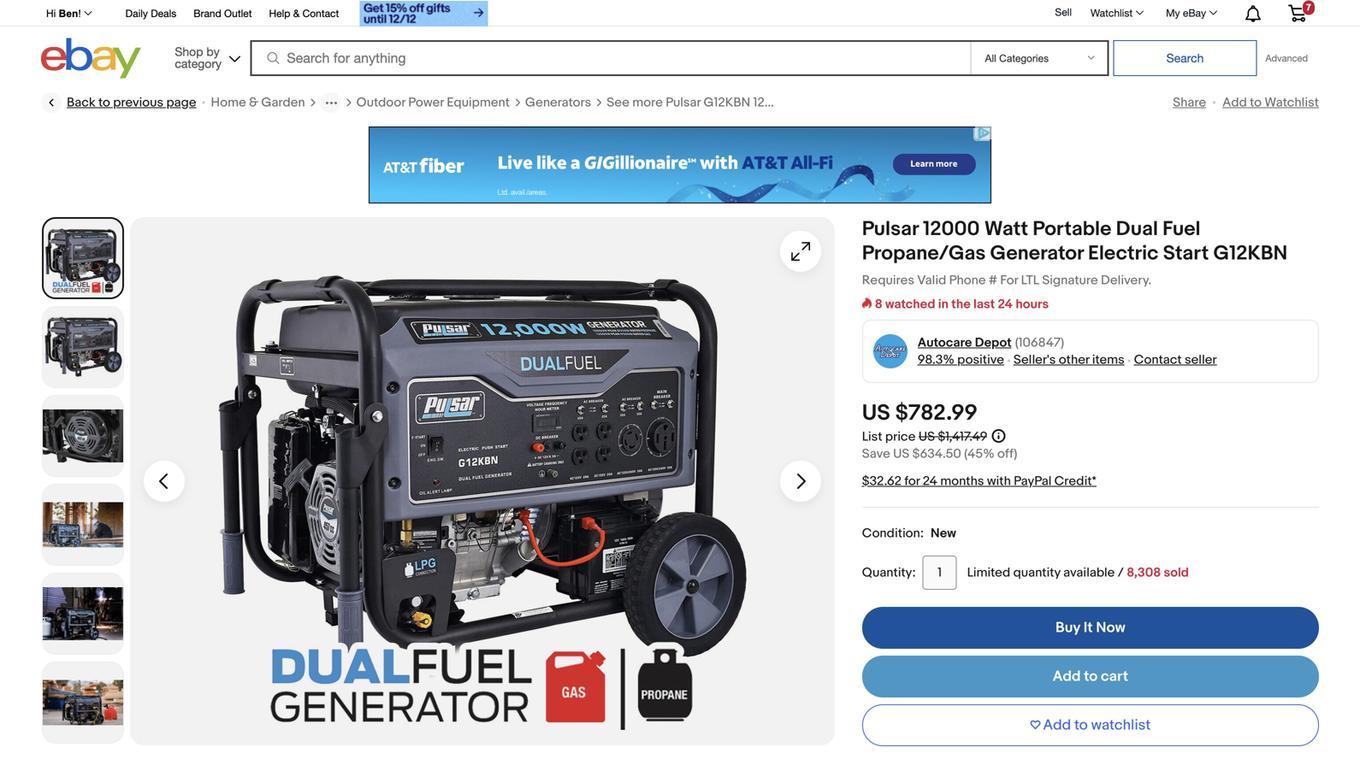 Task type: describe. For each thing, give the bounding box(es) containing it.
$32.62 for 24 months with paypal credit*
[[862, 474, 1097, 490]]

add to watchlist
[[1044, 717, 1151, 735]]

picture 6 of 12 image
[[43, 663, 123, 744]]

my ebay
[[1167, 7, 1207, 19]]

/
[[1118, 566, 1124, 581]]

propane/gas
[[862, 242, 986, 266]]

0 vertical spatial 24
[[998, 297, 1013, 312]]

home & garden
[[211, 95, 305, 110]]

list price us $1,417.49
[[862, 430, 988, 445]]

98.3% positive
[[918, 353, 1005, 368]]

power
[[408, 95, 444, 110]]

g12kbn inside pulsar 12000 watt portable dual fuel propane/gas generator electric start g12kbn requires valid phone # for ltl signature delivery.
[[1214, 242, 1288, 266]]

& for help
[[293, 7, 300, 19]]

back to previous page
[[67, 95, 196, 110]]

12000w
[[754, 95, 801, 110]]

start
[[1164, 242, 1209, 266]]

delivery.
[[1101, 273, 1152, 288]]

fuel inside "see more pulsar g12kbn 12000w dual fuel portable genera..." link
[[833, 95, 857, 110]]

pulsar 12000 watt portable dual fuel propane/gas generator electric start g12kbn requires valid phone # for ltl signature delivery.
[[862, 217, 1288, 288]]

sell
[[1056, 6, 1072, 18]]

for
[[1001, 273, 1019, 288]]

ltl
[[1021, 273, 1040, 288]]

picture 1 of 12 image
[[44, 219, 122, 298]]

to for watchlist
[[1250, 95, 1262, 110]]

deals
[[151, 7, 177, 19]]

previous
[[113, 95, 164, 110]]

autocare depot (106847)
[[918, 335, 1065, 351]]

daily deals link
[[126, 5, 177, 24]]

credit*
[[1055, 474, 1097, 490]]

add to watchlist link
[[1223, 95, 1320, 110]]

$634.50
[[913, 447, 962, 462]]

add to watchlist button
[[862, 705, 1320, 747]]

watchlist
[[1092, 717, 1151, 735]]

back
[[67, 95, 96, 110]]

$32.62 for 24 months with paypal credit* button
[[862, 474, 1097, 490]]

dual inside "see more pulsar g12kbn 12000w dual fuel portable genera..." link
[[804, 95, 830, 110]]

sold
[[1164, 566, 1190, 581]]

generators link
[[525, 94, 592, 111]]

outdoor
[[357, 95, 406, 110]]

for
[[905, 474, 920, 490]]

account navigation
[[37, 0, 1320, 29]]

0 horizontal spatial 24
[[923, 474, 938, 490]]

portable inside pulsar 12000 watt portable dual fuel propane/gas generator electric start g12kbn requires valid phone # for ltl signature delivery.
[[1033, 217, 1112, 242]]

add to watchlist
[[1223, 95, 1320, 110]]

1 horizontal spatial watchlist
[[1265, 95, 1320, 110]]

8
[[875, 297, 883, 312]]

pulsar inside pulsar 12000 watt portable dual fuel propane/gas generator electric start g12kbn requires valid phone # for ltl signature delivery.
[[862, 217, 919, 242]]

(45%
[[965, 447, 995, 462]]

help & contact link
[[269, 5, 339, 24]]

limited quantity available / 8,308 sold
[[968, 566, 1190, 581]]

$32.62
[[862, 474, 902, 490]]

#
[[989, 273, 998, 288]]

buy it now
[[1056, 620, 1126, 638]]

!
[[78, 8, 81, 19]]

seller
[[1185, 353, 1218, 368]]

$782.99
[[896, 401, 978, 427]]

save us $634.50 (45% off)
[[862, 447, 1018, 462]]

list
[[862, 430, 883, 445]]

share
[[1174, 95, 1207, 110]]

contact seller link
[[1135, 353, 1218, 368]]

to for watchlist
[[1075, 717, 1088, 735]]

last
[[974, 297, 995, 312]]

add for add to watchlist
[[1044, 717, 1072, 735]]

generator
[[991, 242, 1084, 266]]

autocare depot image
[[873, 334, 908, 369]]

off)
[[998, 447, 1018, 462]]

brand outlet link
[[194, 5, 252, 24]]

0 horizontal spatial portable
[[860, 95, 910, 110]]

share button
[[1174, 95, 1207, 110]]

shop by category banner
[[37, 0, 1320, 83]]

7 link
[[1279, 0, 1317, 25]]

price
[[886, 430, 916, 445]]

advertisement region
[[369, 127, 992, 204]]

with
[[987, 474, 1011, 490]]

Search for anything text field
[[253, 42, 967, 74]]

1 horizontal spatial us
[[894, 447, 910, 462]]

7
[[1307, 2, 1312, 13]]

(106847)
[[1016, 335, 1065, 351]]

equipment
[[447, 95, 510, 110]]

outdoor power equipment link
[[357, 94, 510, 111]]

save
[[862, 447, 891, 462]]

genera...
[[912, 95, 965, 110]]

picture 4 of 12 image
[[43, 485, 123, 566]]

contact seller
[[1135, 353, 1218, 368]]

phone
[[950, 273, 986, 288]]

paypal
[[1014, 474, 1052, 490]]

in
[[939, 297, 949, 312]]

home & garden link
[[211, 94, 305, 111]]



Task type: vqa. For each thing, say whether or not it's contained in the screenshot.
Shop
yes



Task type: locate. For each thing, give the bounding box(es) containing it.
1 vertical spatial pulsar
[[862, 217, 919, 242]]

add inside button
[[1044, 717, 1072, 735]]

generators
[[525, 95, 592, 110]]

advanced link
[[1258, 41, 1317, 75]]

to
[[98, 95, 110, 110], [1250, 95, 1262, 110], [1085, 668, 1098, 686], [1075, 717, 1088, 735]]

hours
[[1016, 297, 1049, 312]]

0 vertical spatial us
[[862, 401, 891, 427]]

1 horizontal spatial g12kbn
[[1214, 242, 1288, 266]]

watchlist right sell
[[1091, 7, 1133, 19]]

0 vertical spatial dual
[[804, 95, 830, 110]]

g12kbn right start
[[1214, 242, 1288, 266]]

see more pulsar g12kbn 12000w dual fuel portable genera...
[[607, 95, 965, 110]]

1 vertical spatial &
[[249, 95, 258, 110]]

watchlist down advanced
[[1265, 95, 1320, 110]]

portable up signature
[[1033, 217, 1112, 242]]

0 horizontal spatial dual
[[804, 95, 830, 110]]

shop by category
[[175, 45, 222, 71]]

add to cart
[[1053, 668, 1129, 686]]

0 vertical spatial portable
[[860, 95, 910, 110]]

to down 'advanced' link
[[1250, 95, 1262, 110]]

1 horizontal spatial 24
[[998, 297, 1013, 312]]

1 vertical spatial g12kbn
[[1214, 242, 1288, 266]]

2 vertical spatial add
[[1044, 717, 1072, 735]]

& right help
[[293, 7, 300, 19]]

24
[[998, 297, 1013, 312], [923, 474, 938, 490]]

my
[[1167, 7, 1181, 19]]

pulsar up requires on the top right
[[862, 217, 919, 242]]

home
[[211, 95, 246, 110]]

items
[[1093, 353, 1125, 368]]

advanced
[[1266, 53, 1309, 64]]

2 horizontal spatial us
[[919, 430, 935, 445]]

98.3%
[[918, 353, 955, 368]]

add down add to cart link
[[1044, 717, 1072, 735]]

garden
[[261, 95, 305, 110]]

outlet
[[224, 7, 252, 19]]

1 vertical spatial fuel
[[1163, 217, 1201, 242]]

us $782.99
[[862, 401, 978, 427]]

watchlist
[[1091, 7, 1133, 19], [1265, 95, 1320, 110]]

None submit
[[1114, 40, 1258, 76]]

1 horizontal spatial portable
[[1033, 217, 1112, 242]]

add left cart
[[1053, 668, 1081, 686]]

it
[[1084, 620, 1093, 638]]

to inside button
[[1075, 717, 1088, 735]]

to for previous
[[98, 95, 110, 110]]

us down the price
[[894, 447, 910, 462]]

24 right last
[[998, 297, 1013, 312]]

dual up delivery.
[[1117, 217, 1159, 242]]

portable left genera...
[[860, 95, 910, 110]]

1 horizontal spatial contact
[[1135, 353, 1182, 368]]

8,308
[[1127, 566, 1162, 581]]

watched
[[886, 297, 936, 312]]

condition: new
[[862, 526, 957, 542]]

electric
[[1089, 242, 1159, 266]]

$1,417.49
[[938, 430, 988, 445]]

pulsar inside "see more pulsar g12kbn 12000w dual fuel portable genera..." link
[[666, 95, 701, 110]]

1 vertical spatial add
[[1053, 668, 1081, 686]]

0 vertical spatial add
[[1223, 95, 1248, 110]]

& right home
[[249, 95, 258, 110]]

0 vertical spatial &
[[293, 7, 300, 19]]

category
[[175, 56, 222, 71]]

cart
[[1101, 668, 1129, 686]]

us up $634.50
[[919, 430, 935, 445]]

add for add to cart
[[1053, 668, 1081, 686]]

picture 2 of 12 image
[[43, 307, 123, 388]]

fuel inside pulsar 12000 watt portable dual fuel propane/gas generator electric start g12kbn requires valid phone # for ltl signature delivery.
[[1163, 217, 1201, 242]]

more
[[633, 95, 663, 110]]

seller's other items link
[[1014, 353, 1125, 368]]

buy it now link
[[862, 608, 1320, 650]]

outdoor power equipment
[[357, 95, 510, 110]]

by
[[207, 45, 220, 59]]

autocare
[[918, 335, 973, 351]]

available
[[1064, 566, 1115, 581]]

sell link
[[1048, 6, 1080, 18]]

help & contact
[[269, 7, 339, 19]]

brand outlet
[[194, 7, 252, 19]]

dual right 12000w
[[804, 95, 830, 110]]

limited
[[968, 566, 1011, 581]]

picture 5 of 12 image
[[43, 574, 123, 655]]

to left cart
[[1085, 668, 1098, 686]]

Quantity: text field
[[923, 556, 957, 591]]

get an extra 15% off image
[[360, 1, 488, 27]]

1 horizontal spatial pulsar
[[862, 217, 919, 242]]

8 watched in the last 24 hours
[[875, 297, 1049, 312]]

us
[[862, 401, 891, 427], [919, 430, 935, 445], [894, 447, 910, 462]]

to right the back
[[98, 95, 110, 110]]

shop by category button
[[167, 38, 244, 75]]

0 horizontal spatial g12kbn
[[704, 95, 751, 110]]

dual
[[804, 95, 830, 110], [1117, 217, 1159, 242]]

1 vertical spatial us
[[919, 430, 935, 445]]

portable
[[860, 95, 910, 110], [1033, 217, 1112, 242]]

none submit inside shop by category banner
[[1114, 40, 1258, 76]]

add for add to watchlist
[[1223, 95, 1248, 110]]

2 vertical spatial us
[[894, 447, 910, 462]]

picture 3 of 12 image
[[43, 396, 123, 477]]

0 vertical spatial contact
[[303, 7, 339, 19]]

fuel right electric
[[1163, 217, 1201, 242]]

24 right 'for'
[[923, 474, 938, 490]]

0 vertical spatial fuel
[[833, 95, 857, 110]]

pulsar
[[666, 95, 701, 110], [862, 217, 919, 242]]

0 vertical spatial watchlist
[[1091, 7, 1133, 19]]

depot
[[975, 335, 1012, 351]]

g12kbn left 12000w
[[704, 95, 751, 110]]

other
[[1059, 353, 1090, 368]]

now
[[1097, 620, 1126, 638]]

0 horizontal spatial contact
[[303, 7, 339, 19]]

watchlist link
[[1082, 3, 1152, 23]]

1 horizontal spatial dual
[[1117, 217, 1159, 242]]

requires
[[862, 273, 915, 288]]

pulsar 12000 watt portable dual fuel propane/gas generator electric start g12kbn - picture 1 of 12 image
[[130, 217, 835, 746]]

the
[[952, 297, 971, 312]]

to for cart
[[1085, 668, 1098, 686]]

quantity
[[1014, 566, 1061, 581]]

condition:
[[862, 526, 924, 542]]

1 vertical spatial contact
[[1135, 353, 1182, 368]]

0 vertical spatial g12kbn
[[704, 95, 751, 110]]

dual inside pulsar 12000 watt portable dual fuel propane/gas generator electric start g12kbn requires valid phone # for ltl signature delivery.
[[1117, 217, 1159, 242]]

1 vertical spatial watchlist
[[1265, 95, 1320, 110]]

back to previous page link
[[41, 92, 196, 113]]

0 horizontal spatial watchlist
[[1091, 7, 1133, 19]]

& inside account 'navigation'
[[293, 7, 300, 19]]

add right share 'button'
[[1223, 95, 1248, 110]]

page
[[166, 95, 196, 110]]

to left watchlist
[[1075, 717, 1088, 735]]

valid
[[918, 273, 947, 288]]

0 horizontal spatial pulsar
[[666, 95, 701, 110]]

0 horizontal spatial us
[[862, 401, 891, 427]]

ben
[[59, 8, 78, 19]]

autocare depot link
[[918, 335, 1012, 352]]

1 horizontal spatial &
[[293, 7, 300, 19]]

1 horizontal spatial fuel
[[1163, 217, 1201, 242]]

contact left seller
[[1135, 353, 1182, 368]]

hi
[[46, 8, 56, 19]]

ebay
[[1184, 7, 1207, 19]]

fuel right 12000w
[[833, 95, 857, 110]]

1 vertical spatial portable
[[1033, 217, 1112, 242]]

&
[[293, 7, 300, 19], [249, 95, 258, 110]]

0 horizontal spatial fuel
[[833, 95, 857, 110]]

pulsar right more
[[666, 95, 701, 110]]

1 vertical spatial dual
[[1117, 217, 1159, 242]]

1 vertical spatial 24
[[923, 474, 938, 490]]

12000
[[923, 217, 980, 242]]

0 horizontal spatial &
[[249, 95, 258, 110]]

seller's other items
[[1014, 353, 1125, 368]]

see more pulsar g12kbn 12000w dual fuel portable genera... link
[[607, 94, 965, 111]]

help
[[269, 7, 290, 19]]

shop
[[175, 45, 203, 59]]

us up "list"
[[862, 401, 891, 427]]

seller's
[[1014, 353, 1056, 368]]

& for home
[[249, 95, 258, 110]]

watchlist inside account 'navigation'
[[1091, 7, 1133, 19]]

contact right help
[[303, 7, 339, 19]]

see
[[607, 95, 630, 110]]

new
[[931, 526, 957, 542]]

add to cart link
[[862, 656, 1320, 698]]

0 vertical spatial pulsar
[[666, 95, 701, 110]]

daily deals
[[126, 7, 177, 19]]

contact inside account 'navigation'
[[303, 7, 339, 19]]



